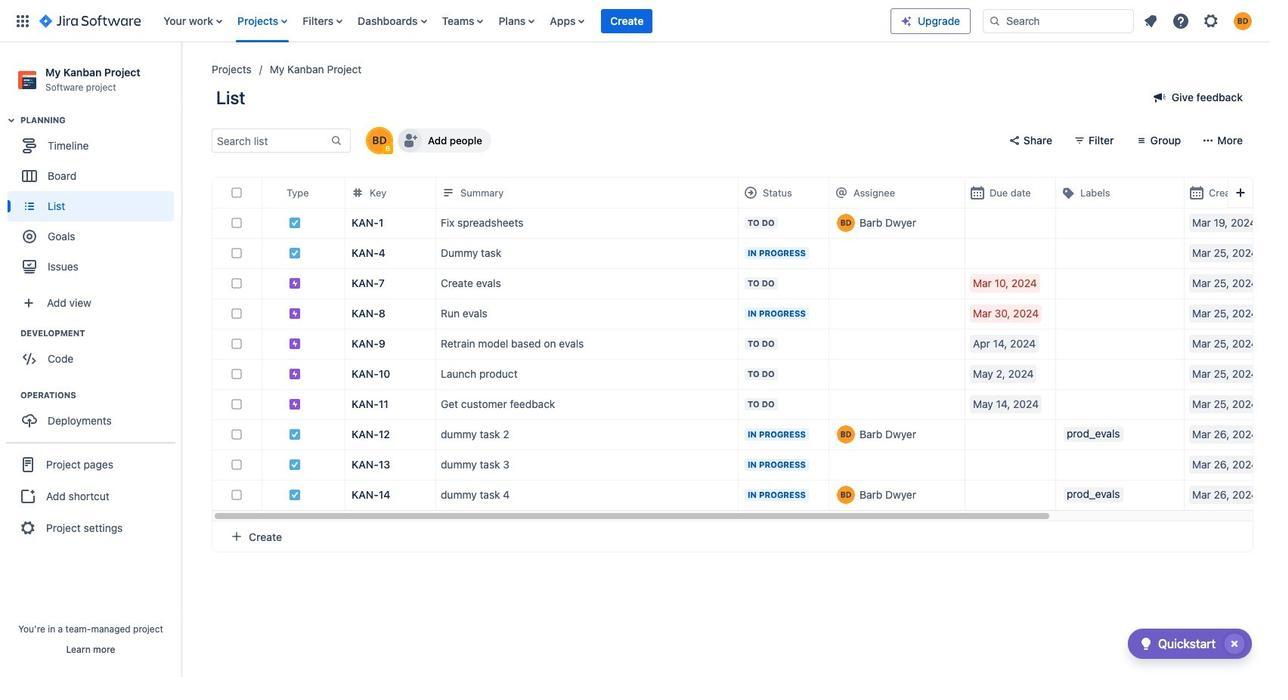 Task type: locate. For each thing, give the bounding box(es) containing it.
1 vertical spatial heading
[[20, 328, 181, 340]]

0 vertical spatial task image
[[289, 429, 301, 441]]

sidebar element
[[0, 42, 182, 678]]

table
[[213, 178, 1271, 522]]

task image
[[289, 429, 301, 441], [289, 459, 301, 471]]

your profile and settings image
[[1235, 12, 1253, 30]]

1 horizontal spatial list
[[1138, 7, 1262, 34]]

1 epic image from the top
[[289, 278, 301, 290]]

1 task image from the top
[[289, 217, 301, 229]]

appswitcher icon image
[[14, 12, 32, 30]]

3 heading from the top
[[20, 390, 181, 402]]

add people image
[[401, 132, 419, 150]]

jira software image
[[39, 12, 141, 30], [39, 12, 141, 30]]

list item inside primary element
[[601, 8, 654, 34]]

banner
[[0, 0, 1271, 42]]

0 vertical spatial epic image
[[289, 308, 301, 320]]

1 heading from the top
[[20, 114, 181, 126]]

2 vertical spatial heading
[[20, 390, 181, 402]]

search image
[[989, 15, 1002, 27]]

None search field
[[983, 9, 1135, 33]]

0 vertical spatial task image
[[289, 217, 301, 229]]

2 epic image from the top
[[289, 399, 301, 411]]

1 vertical spatial task image
[[289, 459, 301, 471]]

1 vertical spatial epic image
[[289, 399, 301, 411]]

sidebar navigation image
[[165, 61, 198, 91]]

list
[[156, 0, 891, 42], [1138, 7, 1262, 34]]

1 vertical spatial epic image
[[289, 338, 301, 350]]

0 vertical spatial heading
[[20, 114, 181, 126]]

2 vertical spatial epic image
[[289, 369, 301, 381]]

1 vertical spatial task image
[[289, 248, 301, 260]]

epic image
[[289, 278, 301, 290], [289, 338, 301, 350], [289, 369, 301, 381]]

epic image
[[289, 308, 301, 320], [289, 399, 301, 411]]

group for planning icon
[[8, 114, 181, 287]]

list item
[[601, 8, 654, 34]]

goal image
[[23, 230, 36, 244]]

1 task image from the top
[[289, 429, 301, 441]]

2 heading from the top
[[20, 328, 181, 340]]

planning image
[[2, 111, 20, 129]]

2 vertical spatial task image
[[289, 490, 301, 502]]

Search field
[[983, 9, 1135, 33]]

heading for development icon
[[20, 328, 181, 340]]

heading
[[20, 114, 181, 126], [20, 328, 181, 340], [20, 390, 181, 402]]

0 vertical spatial epic image
[[289, 278, 301, 290]]

group
[[8, 114, 181, 287], [8, 328, 181, 379], [8, 390, 181, 441], [6, 443, 175, 550]]

2 task image from the top
[[289, 248, 301, 260]]

task image
[[289, 217, 301, 229], [289, 248, 301, 260], [289, 490, 301, 502]]



Task type: describe. For each thing, give the bounding box(es) containing it.
2 epic image from the top
[[289, 338, 301, 350]]

2 task image from the top
[[289, 459, 301, 471]]

heading for planning icon
[[20, 114, 181, 126]]

settings image
[[1203, 12, 1221, 30]]

1 epic image from the top
[[289, 308, 301, 320]]

group for operations icon
[[8, 390, 181, 441]]

primary element
[[9, 0, 891, 42]]

operations image
[[2, 387, 20, 405]]

Search list text field
[[213, 130, 329, 152]]

0 horizontal spatial list
[[156, 0, 891, 42]]

notifications image
[[1142, 12, 1160, 30]]

development image
[[2, 325, 20, 343]]

help image
[[1172, 12, 1191, 30]]

heading for operations icon
[[20, 390, 181, 402]]

3 epic image from the top
[[289, 369, 301, 381]]

dismiss quickstart image
[[1223, 632, 1247, 657]]

group for development icon
[[8, 328, 181, 379]]

3 task image from the top
[[289, 490, 301, 502]]



Task type: vqa. For each thing, say whether or not it's contained in the screenshot.
To Do element
no



